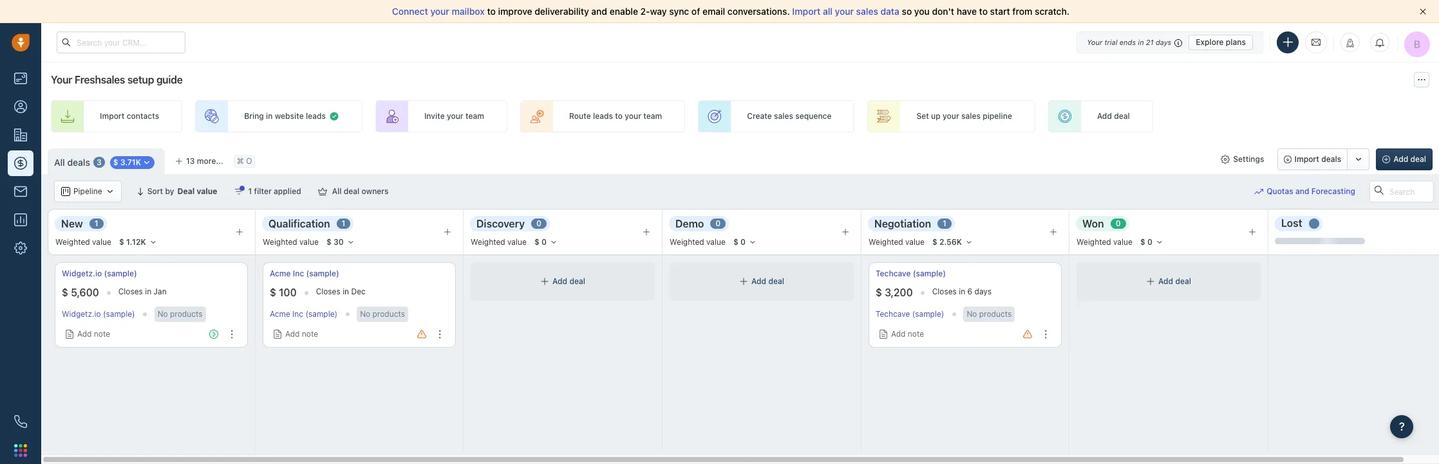 Task type: locate. For each thing, give the bounding box(es) containing it.
1 right new
[[94, 219, 98, 229]]

0 horizontal spatial leads
[[306, 112, 326, 121]]

2 horizontal spatial no
[[967, 310, 977, 319]]

0 horizontal spatial $ 0 button
[[529, 236, 563, 250]]

1 techcave (sample) from the top
[[876, 269, 946, 279]]

0 horizontal spatial all
[[54, 157, 65, 168]]

1 horizontal spatial $ 0 button
[[728, 236, 762, 250]]

explore
[[1196, 37, 1224, 47]]

import
[[792, 6, 821, 17], [100, 112, 125, 121], [1295, 155, 1319, 164]]

1 add note from the left
[[77, 330, 110, 339]]

deals up forecasting
[[1322, 155, 1342, 164]]

acme inc (sample) up 100
[[270, 269, 339, 279]]

add inside 'link'
[[1097, 112, 1112, 121]]

all for deals
[[54, 157, 65, 168]]

all
[[823, 6, 833, 17]]

0 vertical spatial widgetz.io (sample) link
[[62, 269, 137, 280]]

1 horizontal spatial closes
[[316, 287, 341, 297]]

products for $ 100
[[373, 310, 405, 319]]

weighted down 'demo'
[[670, 238, 704, 248]]

1 horizontal spatial deals
[[1322, 155, 1342, 164]]

$ 0 button
[[529, 236, 563, 250], [728, 236, 762, 250], [1135, 236, 1169, 250]]

1 horizontal spatial note
[[302, 330, 318, 339]]

1 vertical spatial widgetz.io (sample)
[[62, 310, 135, 320]]

no products
[[158, 310, 203, 319], [360, 310, 405, 319], [967, 310, 1012, 319]]

0 horizontal spatial add note
[[77, 330, 110, 339]]

import left contacts
[[100, 112, 125, 121]]

create sales sequence
[[747, 112, 832, 121]]

settings button
[[1215, 149, 1271, 171]]

2 $ 0 button from the left
[[728, 236, 762, 250]]

0
[[536, 219, 542, 229], [716, 219, 721, 229], [1116, 219, 1121, 229], [542, 238, 547, 247], [741, 238, 746, 247], [1148, 238, 1153, 247]]

3 closes from the left
[[932, 287, 957, 297]]

1 vertical spatial all
[[332, 187, 342, 196]]

0 horizontal spatial and
[[591, 6, 607, 17]]

discovery
[[477, 218, 525, 230]]

bring in website leads
[[244, 112, 326, 121]]

2 closes from the left
[[316, 287, 341, 297]]

0 horizontal spatial team
[[466, 112, 484, 121]]

products for $ 5,600
[[170, 310, 203, 319]]

1 techcave from the top
[[876, 269, 911, 279]]

weighted value for won
[[1077, 238, 1133, 248]]

3,200
[[885, 287, 913, 299]]

so
[[902, 6, 912, 17]]

1 horizontal spatial add note
[[285, 330, 318, 339]]

closes for 3,200
[[932, 287, 957, 297]]

1 horizontal spatial all
[[332, 187, 342, 196]]

in for negotiation
[[959, 287, 965, 297]]

1 no from the left
[[158, 310, 168, 319]]

acme up '$ 100' at the left of page
[[270, 269, 291, 279]]

add deal button
[[1376, 149, 1433, 171]]

import for import contacts
[[100, 112, 125, 121]]

widgetz.io (sample) link
[[62, 269, 137, 280], [62, 310, 135, 320]]

(sample) up closes in dec
[[306, 269, 339, 279]]

techcave up $ 3,200
[[876, 269, 911, 279]]

1 horizontal spatial add note button
[[270, 326, 321, 344]]

2 horizontal spatial products
[[979, 310, 1012, 319]]

add note button
[[62, 326, 113, 344], [270, 326, 321, 344], [876, 326, 927, 344]]

in for qualification
[[343, 287, 349, 297]]

1 horizontal spatial to
[[615, 112, 623, 121]]

all for deal
[[332, 187, 342, 196]]

acme
[[270, 269, 291, 279], [270, 310, 290, 320]]

weighted down won
[[1077, 238, 1111, 248]]

weighted value
[[55, 238, 111, 248], [263, 238, 319, 248], [471, 238, 527, 248], [670, 238, 726, 248], [869, 238, 925, 248], [1077, 238, 1133, 248]]

$ 5,600
[[62, 287, 99, 299]]

1 $ 0 from the left
[[534, 238, 547, 247]]

1 horizontal spatial team
[[643, 112, 662, 121]]

import inside import deals button
[[1295, 155, 1319, 164]]

route
[[569, 112, 591, 121]]

1 horizontal spatial sales
[[856, 6, 878, 17]]

1 weighted from the left
[[55, 238, 90, 248]]

0 horizontal spatial import
[[100, 112, 125, 121]]

add deal inside button
[[1394, 155, 1426, 164]]

techcave (sample) link up 3,200
[[876, 269, 946, 280]]

deliverability
[[535, 6, 589, 17]]

weighted value down new
[[55, 238, 111, 248]]

team
[[466, 112, 484, 121], [643, 112, 662, 121]]

$ inside dropdown button
[[113, 158, 118, 168]]

set up your sales pipeline link
[[868, 100, 1035, 133]]

0 vertical spatial all
[[54, 157, 65, 168]]

weighted for discovery
[[471, 238, 505, 248]]

start
[[990, 6, 1010, 17]]

13 more... button
[[168, 153, 230, 171]]

6 weighted from the left
[[1077, 238, 1111, 248]]

0 vertical spatial acme inc (sample) link
[[270, 269, 339, 280]]

weighted value down qualification
[[263, 238, 319, 248]]

1 inside button
[[248, 187, 252, 196]]

weighted value for negotiation
[[869, 238, 925, 248]]

3
[[97, 158, 102, 167]]

1 leads from the left
[[306, 112, 326, 121]]

weighted for new
[[55, 238, 90, 248]]

2 horizontal spatial import
[[1295, 155, 1319, 164]]

and right quotas
[[1296, 187, 1310, 197]]

weighted value down won
[[1077, 238, 1133, 248]]

1 horizontal spatial no
[[360, 310, 370, 319]]

2 inc from the top
[[292, 310, 303, 320]]

1 left filter
[[248, 187, 252, 196]]

acme inc (sample) link down 100
[[270, 310, 338, 320]]

quotas
[[1267, 187, 1294, 197]]

1 vertical spatial days
[[975, 287, 992, 297]]

closes left jan
[[118, 287, 143, 297]]

deals for import
[[1322, 155, 1342, 164]]

3 weighted from the left
[[471, 238, 505, 248]]

widgetz.io up $ 5,600
[[62, 269, 102, 279]]

2 horizontal spatial closes
[[932, 287, 957, 297]]

note down 3,200
[[908, 330, 924, 339]]

weighted for qualification
[[263, 238, 297, 248]]

no products down jan
[[158, 310, 203, 319]]

0 vertical spatial your
[[1087, 38, 1103, 46]]

widgetz.io (sample) down 5,600
[[62, 310, 135, 320]]

4 weighted value from the left
[[670, 238, 726, 248]]

container_wx8msf4aqz5i3rn1 image
[[329, 111, 339, 122], [1221, 155, 1230, 164], [142, 159, 151, 168], [540, 278, 549, 287], [739, 278, 748, 287], [65, 330, 74, 339], [879, 330, 888, 339]]

0 horizontal spatial $ 0
[[534, 238, 547, 247]]

1 horizontal spatial your
[[1087, 38, 1103, 46]]

1 horizontal spatial products
[[373, 310, 405, 319]]

1 vertical spatial techcave
[[876, 310, 910, 320]]

1 vertical spatial techcave (sample) link
[[876, 310, 944, 320]]

sales right create
[[774, 112, 793, 121]]

weighted value down discovery
[[471, 238, 527, 248]]

team inside invite your team 'link'
[[466, 112, 484, 121]]

0 horizontal spatial deals
[[67, 157, 90, 168]]

1 vertical spatial techcave (sample)
[[876, 310, 944, 320]]

weighted down negotiation
[[869, 238, 903, 248]]

to left start at the top
[[979, 6, 988, 17]]

3 weighted value from the left
[[471, 238, 527, 248]]

your right up
[[943, 112, 959, 121]]

widgetz.io (sample) link up 5,600
[[62, 269, 137, 280]]

widgetz.io
[[62, 269, 102, 279], [62, 310, 101, 320]]

3 $ 0 from the left
[[1140, 238, 1153, 247]]

1 weighted value from the left
[[55, 238, 111, 248]]

widgetz.io down $ 5,600
[[62, 310, 101, 320]]

leads right the route
[[593, 112, 613, 121]]

sales left pipeline
[[961, 112, 981, 121]]

2 horizontal spatial no products
[[967, 310, 1012, 319]]

more...
[[197, 156, 223, 166]]

1 for qualification
[[342, 219, 345, 229]]

your trial ends in 21 days
[[1087, 38, 1172, 46]]

set
[[917, 112, 929, 121]]

1 products from the left
[[170, 310, 203, 319]]

6 weighted value from the left
[[1077, 238, 1133, 248]]

2 horizontal spatial add note
[[891, 330, 924, 339]]

container_wx8msf4aqz5i3rn1 image inside $ 3.71k button
[[142, 159, 151, 168]]

4 weighted from the left
[[670, 238, 704, 248]]

2 $ 0 from the left
[[733, 238, 746, 247]]

3 no from the left
[[967, 310, 977, 319]]

techcave (sample) down 3,200
[[876, 310, 944, 320]]

0 vertical spatial acme inc (sample)
[[270, 269, 339, 279]]

techcave (sample) up 3,200
[[876, 269, 946, 279]]

1 vertical spatial import
[[100, 112, 125, 121]]

0 vertical spatial techcave
[[876, 269, 911, 279]]

2 techcave (sample) from the top
[[876, 310, 944, 320]]

2 team from the left
[[643, 112, 662, 121]]

deals inside import deals button
[[1322, 155, 1342, 164]]

Search field
[[1370, 181, 1434, 203]]

days right 6
[[975, 287, 992, 297]]

2 horizontal spatial $ 0
[[1140, 238, 1153, 247]]

add deal
[[1097, 112, 1130, 121], [1394, 155, 1426, 164], [553, 277, 585, 287], [752, 277, 784, 287], [1159, 277, 1191, 287]]

weighted value down negotiation
[[869, 238, 925, 248]]

all deals 3
[[54, 157, 102, 168]]

(sample) down $ 2.56k
[[913, 269, 946, 279]]

add note down 3,200
[[891, 330, 924, 339]]

and left enable
[[591, 6, 607, 17]]

3 add note button from the left
[[876, 326, 927, 344]]

widgetz.io (sample) up 5,600
[[62, 269, 137, 279]]

closes for 100
[[316, 287, 341, 297]]

1 team from the left
[[466, 112, 484, 121]]

2 weighted from the left
[[263, 238, 297, 248]]

your left freshsales
[[51, 74, 72, 86]]

your inside route leads to your team link
[[625, 112, 641, 121]]

2 acme inc (sample) link from the top
[[270, 310, 338, 320]]

0 horizontal spatial no
[[158, 310, 168, 319]]

container_wx8msf4aqz5i3rn1 image
[[61, 187, 70, 196], [105, 187, 114, 196], [234, 187, 243, 196], [318, 187, 327, 196], [1255, 187, 1264, 196], [1146, 278, 1155, 287], [273, 330, 282, 339]]

acme inc (sample) down 100
[[270, 310, 338, 320]]

2 techcave (sample) link from the top
[[876, 310, 944, 320]]

2 horizontal spatial $ 0 button
[[1135, 236, 1169, 250]]

import deals button
[[1277, 149, 1348, 171]]

all deal owners
[[332, 187, 389, 196]]

2 acme inc (sample) from the top
[[270, 310, 338, 320]]

weighted
[[55, 238, 90, 248], [263, 238, 297, 248], [471, 238, 505, 248], [670, 238, 704, 248], [869, 238, 903, 248], [1077, 238, 1111, 248]]

5 weighted from the left
[[869, 238, 903, 248]]

0 horizontal spatial days
[[975, 287, 992, 297]]

leads
[[306, 112, 326, 121], [593, 112, 613, 121]]

3 $ 0 button from the left
[[1135, 236, 1169, 250]]

3 no products from the left
[[967, 310, 1012, 319]]

applied
[[274, 187, 301, 196]]

1 up $ 2.56k
[[943, 219, 947, 229]]

your right the route
[[625, 112, 641, 121]]

no products down 6
[[967, 310, 1012, 319]]

no products down dec
[[360, 310, 405, 319]]

2 no from the left
[[360, 310, 370, 319]]

in right bring
[[266, 112, 273, 121]]

by
[[165, 187, 174, 196]]

import up quotas and forecasting
[[1295, 155, 1319, 164]]

2 acme from the top
[[270, 310, 290, 320]]

weighted value down 'demo'
[[670, 238, 726, 248]]

0 horizontal spatial products
[[170, 310, 203, 319]]

3 note from the left
[[908, 330, 924, 339]]

acme down '$ 100' at the left of page
[[270, 310, 290, 320]]

0 horizontal spatial note
[[94, 330, 110, 339]]

your
[[430, 6, 449, 17], [835, 6, 854, 17], [447, 112, 463, 121], [625, 112, 641, 121], [943, 112, 959, 121]]

1 for new
[[94, 219, 98, 229]]

inc down 100
[[292, 310, 303, 320]]

value for won
[[1114, 238, 1133, 248]]

way
[[650, 6, 667, 17]]

add note button down 3,200
[[876, 326, 927, 344]]

0 vertical spatial widgetz.io
[[62, 269, 102, 279]]

your for your freshsales setup guide
[[51, 74, 72, 86]]

$
[[113, 158, 118, 168], [119, 238, 124, 247], [326, 238, 331, 247], [534, 238, 540, 247], [733, 238, 738, 247], [932, 238, 937, 247], [1140, 238, 1145, 247], [62, 287, 68, 299], [270, 287, 276, 299], [876, 287, 882, 299]]

no for $ 5,600
[[158, 310, 168, 319]]

all inside all deal owners button
[[332, 187, 342, 196]]

add note
[[77, 330, 110, 339], [285, 330, 318, 339], [891, 330, 924, 339]]

to right the route
[[615, 112, 623, 121]]

2 add note from the left
[[285, 330, 318, 339]]

2 products from the left
[[373, 310, 405, 319]]

(sample) down the closes in jan
[[103, 310, 135, 320]]

closes left dec
[[316, 287, 341, 297]]

0 horizontal spatial your
[[51, 74, 72, 86]]

0 vertical spatial inc
[[293, 269, 304, 279]]

21
[[1146, 38, 1154, 46]]

all left 3
[[54, 157, 65, 168]]

1 acme inc (sample) link from the top
[[270, 269, 339, 280]]

import contacts link
[[51, 100, 182, 133]]

2 horizontal spatial add note button
[[876, 326, 927, 344]]

1 up $ 30 button
[[342, 219, 345, 229]]

add note for $ 100
[[285, 330, 318, 339]]

1
[[248, 187, 252, 196], [94, 219, 98, 229], [342, 219, 345, 229], [943, 219, 947, 229]]

team inside route leads to your team link
[[643, 112, 662, 121]]

1 vertical spatial inc
[[292, 310, 303, 320]]

techcave (sample) link down 3,200
[[876, 310, 944, 320]]

add note down 100
[[285, 330, 318, 339]]

2 vertical spatial import
[[1295, 155, 1319, 164]]

2 horizontal spatial note
[[908, 330, 924, 339]]

contacts
[[127, 112, 159, 121]]

no down 6
[[967, 310, 977, 319]]

0 horizontal spatial add note button
[[62, 326, 113, 344]]

dec
[[351, 287, 366, 297]]

to right mailbox
[[487, 6, 496, 17]]

2 techcave from the top
[[876, 310, 910, 320]]

$ 0 for demo
[[733, 238, 746, 247]]

won
[[1083, 218, 1104, 230]]

2 add note button from the left
[[270, 326, 321, 344]]

0 horizontal spatial sales
[[774, 112, 793, 121]]

in left jan
[[145, 287, 151, 297]]

add deal for won
[[1159, 277, 1191, 287]]

0 vertical spatial import
[[792, 6, 821, 17]]

(sample)
[[104, 269, 137, 279], [306, 269, 339, 279], [913, 269, 946, 279], [103, 310, 135, 320], [306, 310, 338, 320], [912, 310, 944, 320]]

no down dec
[[360, 310, 370, 319]]

your left mailbox
[[430, 6, 449, 17]]

$ 1.12k button
[[113, 236, 163, 250]]

deals left 3
[[67, 157, 90, 168]]

1 vertical spatial acme inc (sample)
[[270, 310, 338, 320]]

1 horizontal spatial $ 0
[[733, 238, 746, 247]]

1 vertical spatial your
[[51, 74, 72, 86]]

1 no products from the left
[[158, 310, 203, 319]]

plans
[[1226, 37, 1246, 47]]

(sample) up the closes in jan
[[104, 269, 137, 279]]

import inside import contacts link
[[100, 112, 125, 121]]

0 vertical spatial widgetz.io (sample)
[[62, 269, 137, 279]]

1 widgetz.io (sample) from the top
[[62, 269, 137, 279]]

inc
[[293, 269, 304, 279], [292, 310, 303, 320]]

1 closes from the left
[[118, 287, 143, 297]]

add note down 5,600
[[77, 330, 110, 339]]

forecasting
[[1312, 187, 1356, 197]]

ends
[[1120, 38, 1136, 46]]

1 add note button from the left
[[62, 326, 113, 344]]

1 horizontal spatial no products
[[360, 310, 405, 319]]

weighted down new
[[55, 238, 90, 248]]

products
[[170, 310, 203, 319], [373, 310, 405, 319], [979, 310, 1012, 319]]

what's new image
[[1346, 39, 1355, 48]]

website
[[275, 112, 304, 121]]

30
[[334, 238, 344, 247]]

inc up 100
[[293, 269, 304, 279]]

2 horizontal spatial to
[[979, 6, 988, 17]]

filter
[[254, 187, 272, 196]]

0 horizontal spatial closes
[[118, 287, 143, 297]]

0 vertical spatial techcave (sample)
[[876, 269, 946, 279]]

0 vertical spatial techcave (sample) link
[[876, 269, 946, 280]]

1 vertical spatial widgetz.io (sample) link
[[62, 310, 135, 320]]

acme inc (sample)
[[270, 269, 339, 279], [270, 310, 338, 320]]

1 horizontal spatial leads
[[593, 112, 613, 121]]

weighted down discovery
[[471, 238, 505, 248]]

send email image
[[1312, 37, 1321, 48]]

new
[[61, 218, 83, 230]]

in left dec
[[343, 287, 349, 297]]

sales left the data
[[856, 6, 878, 17]]

1 vertical spatial acme inc (sample) link
[[270, 310, 338, 320]]

techcave (sample) link
[[876, 269, 946, 280], [876, 310, 944, 320]]

explore plans link
[[1189, 34, 1253, 50]]

3 products from the left
[[979, 310, 1012, 319]]

note down 5,600
[[94, 330, 110, 339]]

0 vertical spatial acme
[[270, 269, 291, 279]]

widgetz.io (sample) link down 5,600
[[62, 310, 135, 320]]

weighted down qualification
[[263, 238, 297, 248]]

add note button down 5,600
[[62, 326, 113, 344]]

no down jan
[[158, 310, 168, 319]]

1 $ 0 button from the left
[[529, 236, 563, 250]]

2 widgetz.io (sample) from the top
[[62, 310, 135, 320]]

your right invite on the top left of page
[[447, 112, 463, 121]]

(sample) down 3,200
[[912, 310, 944, 320]]

2 no products from the left
[[360, 310, 405, 319]]

1 vertical spatial and
[[1296, 187, 1310, 197]]

all left 'owners'
[[332, 187, 342, 196]]

closes in jan
[[118, 287, 167, 297]]

1 note from the left
[[94, 330, 110, 339]]

2 note from the left
[[302, 330, 318, 339]]

note down closes in dec
[[302, 330, 318, 339]]

2 horizontal spatial sales
[[961, 112, 981, 121]]

value for new
[[92, 238, 111, 248]]

techcave down $ 3,200
[[876, 310, 910, 320]]

no
[[158, 310, 168, 319], [360, 310, 370, 319], [967, 310, 977, 319]]

your left the trial
[[1087, 38, 1103, 46]]

days right 21
[[1156, 38, 1172, 46]]

leads right website
[[306, 112, 326, 121]]

add note button for $ 5,600
[[62, 326, 113, 344]]

in
[[1138, 38, 1144, 46], [266, 112, 273, 121], [145, 287, 151, 297], [343, 287, 349, 297], [959, 287, 965, 297]]

2 widgetz.io (sample) link from the top
[[62, 310, 135, 320]]

container_wx8msf4aqz5i3rn1 image inside the quotas and forecasting link
[[1255, 187, 1264, 196]]

weighted value for demo
[[670, 238, 726, 248]]

2 weighted value from the left
[[263, 238, 319, 248]]

your inside invite your team 'link'
[[447, 112, 463, 121]]

container_wx8msf4aqz5i3rn1 image inside bring in website leads link
[[329, 111, 339, 122]]

Search your CRM... text field
[[57, 32, 185, 53]]

sales
[[856, 6, 878, 17], [774, 112, 793, 121], [961, 112, 981, 121]]

0 horizontal spatial no products
[[158, 310, 203, 319]]

container_wx8msf4aqz5i3rn1 image inside settings popup button
[[1221, 155, 1230, 164]]

0 vertical spatial and
[[591, 6, 607, 17]]

1 vertical spatial acme
[[270, 310, 290, 320]]

1 vertical spatial widgetz.io
[[62, 310, 101, 320]]

to
[[487, 6, 496, 17], [979, 6, 988, 17], [615, 112, 623, 121]]

0 vertical spatial days
[[1156, 38, 1172, 46]]

5 weighted value from the left
[[869, 238, 925, 248]]

$ 2.56k
[[932, 238, 962, 247]]

add deal link
[[1048, 100, 1153, 133]]

improve
[[498, 6, 532, 17]]

import left all
[[792, 6, 821, 17]]

weighted value for new
[[55, 238, 111, 248]]

acme inc (sample) link up 100
[[270, 269, 339, 280]]

closes left 6
[[932, 287, 957, 297]]

add note button down 100
[[270, 326, 321, 344]]

in left 6
[[959, 287, 965, 297]]

3 add note from the left
[[891, 330, 924, 339]]



Task type: describe. For each thing, give the bounding box(es) containing it.
value for qualification
[[300, 238, 319, 248]]

100
[[279, 287, 297, 299]]

email
[[703, 6, 725, 17]]

weighted value for discovery
[[471, 238, 527, 248]]

1 inc from the top
[[293, 269, 304, 279]]

note for $ 5,600
[[94, 330, 110, 339]]

add note button for $ 100
[[270, 326, 321, 344]]

lost
[[1282, 218, 1302, 229]]

add note for $ 5,600
[[77, 330, 110, 339]]

products for $ 3,200
[[979, 310, 1012, 319]]

$ 3.71k
[[113, 158, 141, 168]]

scratch.
[[1035, 6, 1070, 17]]

add deal inside 'link'
[[1097, 112, 1130, 121]]

phone image
[[14, 416, 27, 429]]

$ 0 button for won
[[1135, 236, 1169, 250]]

close image
[[1420, 8, 1426, 15]]

1 horizontal spatial and
[[1296, 187, 1310, 197]]

quotas and forecasting
[[1267, 187, 1356, 197]]

$ inside 'button'
[[932, 238, 937, 247]]

add deal for discovery
[[553, 277, 585, 287]]

settings
[[1233, 155, 1264, 164]]

from
[[1013, 6, 1033, 17]]

in left 21
[[1138, 38, 1144, 46]]

$ 100
[[270, 287, 297, 299]]

conversations.
[[728, 6, 790, 17]]

1 acme from the top
[[270, 269, 291, 279]]

⌘ o
[[237, 157, 252, 166]]

1 horizontal spatial days
[[1156, 38, 1172, 46]]

1 acme inc (sample) from the top
[[270, 269, 339, 279]]

your right all
[[835, 6, 854, 17]]

1 for negotiation
[[943, 219, 947, 229]]

2-
[[641, 6, 650, 17]]

freshworks switcher image
[[14, 445, 27, 458]]

negotiation
[[875, 218, 931, 230]]

add note button for $ 3,200
[[876, 326, 927, 344]]

deal inside 'link'
[[1114, 112, 1130, 121]]

$ 3,200
[[876, 287, 913, 299]]

deals for all
[[67, 157, 90, 168]]

closes for 5,600
[[118, 287, 143, 297]]

setup
[[127, 74, 154, 86]]

add inside button
[[1394, 155, 1409, 164]]

$ 3.71k button
[[110, 157, 155, 170]]

note for $ 100
[[302, 330, 318, 339]]

value for demo
[[707, 238, 726, 248]]

weighted value for qualification
[[263, 238, 319, 248]]

$ 0 for won
[[1140, 238, 1153, 247]]

data
[[881, 6, 900, 17]]

value for negotiation
[[905, 238, 925, 248]]

1 horizontal spatial import
[[792, 6, 821, 17]]

create sales sequence link
[[698, 100, 855, 133]]

no products for $ 100
[[360, 310, 405, 319]]

phone element
[[8, 410, 33, 435]]

import contacts
[[100, 112, 159, 121]]

1 techcave (sample) link from the top
[[876, 269, 946, 280]]

$ 1.12k
[[119, 238, 146, 247]]

explore plans
[[1196, 37, 1246, 47]]

no for $ 100
[[360, 310, 370, 319]]

sequence
[[795, 112, 832, 121]]

$ 3.71k button
[[106, 155, 158, 170]]

⌘
[[237, 157, 244, 166]]

up
[[931, 112, 941, 121]]

closes in dec
[[316, 287, 366, 297]]

don't
[[932, 6, 954, 17]]

weighted for won
[[1077, 238, 1111, 248]]

import all your sales data link
[[792, 6, 902, 17]]

container_wx8msf4aqz5i3rn1 image inside the 1 filter applied button
[[234, 187, 243, 196]]

5,600
[[71, 287, 99, 299]]

13
[[186, 156, 195, 166]]

import deals group
[[1277, 149, 1370, 171]]

deal
[[177, 187, 195, 196]]

1 filter applied button
[[226, 181, 310, 203]]

sync
[[669, 6, 689, 17]]

$ 30
[[326, 238, 344, 247]]

sort by deal value
[[147, 187, 217, 196]]

$ 30 button
[[321, 236, 360, 250]]

1 widgetz.io (sample) link from the top
[[62, 269, 137, 280]]

container_wx8msf4aqz5i3rn1 image inside all deal owners button
[[318, 187, 327, 196]]

note for $ 3,200
[[908, 330, 924, 339]]

connect
[[392, 6, 428, 17]]

no products for $ 3,200
[[967, 310, 1012, 319]]

weighted for demo
[[670, 238, 704, 248]]

demo
[[676, 218, 704, 230]]

closes in 6 days
[[932, 287, 992, 297]]

all deal owners button
[[310, 181, 397, 203]]

2 widgetz.io from the top
[[62, 310, 101, 320]]

bring in website leads link
[[195, 100, 363, 133]]

no for $ 3,200
[[967, 310, 977, 319]]

quotas and forecasting link
[[1255, 181, 1368, 203]]

value for discovery
[[508, 238, 527, 248]]

mailbox
[[452, 6, 485, 17]]

weighted for negotiation
[[869, 238, 903, 248]]

(sample) down closes in dec
[[306, 310, 338, 320]]

create
[[747, 112, 772, 121]]

qualification
[[269, 218, 330, 230]]

2.56k
[[940, 238, 962, 247]]

owners
[[362, 187, 389, 196]]

set up your sales pipeline
[[917, 112, 1012, 121]]

all deals link
[[54, 156, 90, 169]]

import deals
[[1295, 155, 1342, 164]]

freshsales
[[75, 74, 125, 86]]

2 leads from the left
[[593, 112, 613, 121]]

$ 0 for discovery
[[534, 238, 547, 247]]

sort
[[147, 187, 163, 196]]

invite your team link
[[375, 100, 507, 133]]

o
[[246, 157, 252, 166]]

import for import deals
[[1295, 155, 1319, 164]]

in for new
[[145, 287, 151, 297]]

$ 2.56k button
[[927, 236, 979, 250]]

pipeline button
[[54, 181, 121, 203]]

13 more...
[[186, 156, 223, 166]]

$ 0 button for demo
[[728, 236, 762, 250]]

pipeline
[[983, 112, 1012, 121]]

of
[[692, 6, 700, 17]]

0 horizontal spatial to
[[487, 6, 496, 17]]

have
[[957, 6, 977, 17]]

your for your trial ends in 21 days
[[1087, 38, 1103, 46]]

guide
[[156, 74, 183, 86]]

$ 0 button for discovery
[[529, 236, 563, 250]]

1 widgetz.io from the top
[[62, 269, 102, 279]]

connect your mailbox to improve deliverability and enable 2-way sync of email conversations. import all your sales data so you don't have to start from scratch.
[[392, 6, 1070, 17]]

(sample) inside techcave (sample) link
[[913, 269, 946, 279]]

add deal for demo
[[752, 277, 784, 287]]

your freshsales setup guide
[[51, 74, 183, 86]]

route leads to your team link
[[520, 100, 685, 133]]

your inside set up your sales pipeline link
[[943, 112, 959, 121]]

add note for $ 3,200
[[891, 330, 924, 339]]

enable
[[610, 6, 638, 17]]

1.12k
[[126, 238, 146, 247]]

invite
[[424, 112, 445, 121]]

you
[[914, 6, 930, 17]]

3.71k
[[120, 158, 141, 168]]

6
[[968, 287, 973, 297]]

route leads to your team
[[569, 112, 662, 121]]

no products for $ 5,600
[[158, 310, 203, 319]]

pipeline
[[73, 187, 102, 197]]



Task type: vqa. For each thing, say whether or not it's contained in the screenshot.
Tags on the top
no



